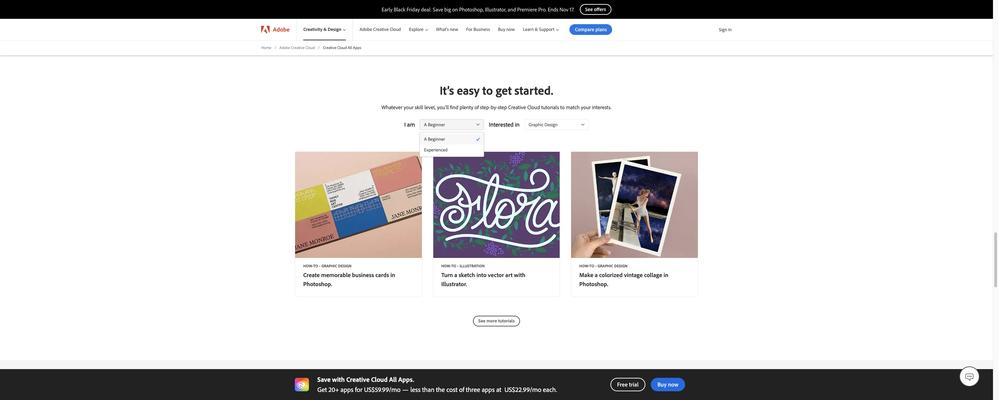 Task type: locate. For each thing, give the bounding box(es) containing it.
a right turn
[[455, 271, 458, 279]]

2 how- from the left
[[442, 264, 452, 269]]

of left step-
[[475, 104, 479, 111]]

support
[[539, 26, 555, 32]]

adobe creative cloud link down early
[[353, 19, 405, 40]]

to for turn a sketch into vector art with illustrator.
[[452, 264, 456, 269]]

a beginner inside list box
[[424, 136, 445, 142]]

buy right trial in the bottom of the page
[[658, 381, 667, 388]]

to up create
[[313, 264, 318, 269]]

beginner inside dropdown button
[[428, 122, 445, 128]]

0 horizontal spatial all
[[348, 45, 352, 50]]

adobe creative cloud
[[360, 26, 401, 32], [280, 45, 315, 50]]

3 how- from the left
[[580, 264, 590, 269]]

1 how- from the left
[[303, 264, 313, 269]]

am
[[407, 121, 415, 129]]

3 • from the left
[[596, 264, 597, 269]]

than
[[422, 386, 435, 394]]

0 horizontal spatial &
[[324, 26, 327, 32]]

0 horizontal spatial .
[[381, 386, 382, 394]]

save up get on the left of the page
[[318, 376, 331, 384]]

a for 'a beginner' dropdown button
[[424, 122, 427, 128]]

1 vertical spatial all
[[389, 376, 397, 384]]

1 a from the top
[[424, 122, 427, 128]]

2 beginner from the top
[[428, 136, 445, 142]]

&
[[324, 26, 327, 32], [535, 26, 538, 32]]

a beginner inside dropdown button
[[424, 122, 445, 128]]

0 vertical spatial buy
[[498, 26, 506, 32]]

design inside popup button
[[545, 122, 558, 128]]

less
[[411, 386, 421, 394]]

1 vertical spatial adobe creative cloud
[[280, 45, 315, 50]]

cloud inside the save with creative cloud all apps. get 20+ apps for us$ 59 . 99 /mo — less than the cost of three apps at us$ 22 . 99 /mo each.
[[371, 376, 388, 384]]

• inside 'how-to • illustration turn a sketch into vector art with illustrator.'
[[457, 264, 459, 269]]

with inside 'how-to • illustration turn a sketch into vector art with illustrator.'
[[514, 271, 526, 279]]

in right collage
[[664, 271, 669, 279]]

adobe link
[[255, 19, 296, 40]]

a right am
[[424, 122, 427, 128]]

1 vertical spatial adobe creative cloud link
[[280, 45, 315, 51]]

.
[[381, 386, 382, 394], [522, 386, 523, 394]]

graphic inside "how-to • graphic design create memorable business cards in photoshop."
[[322, 264, 337, 269]]

match
[[566, 104, 580, 111]]

1 horizontal spatial in
[[515, 121, 520, 129]]

get
[[318, 386, 327, 394]]

tutorials
[[542, 104, 559, 111], [498, 318, 515, 324]]

1 beginner from the top
[[428, 122, 445, 128]]

0 vertical spatial all
[[348, 45, 352, 50]]

all left apps.
[[389, 376, 397, 384]]

1 vertical spatial a
[[424, 136, 427, 142]]

2 horizontal spatial in
[[664, 271, 669, 279]]

2 & from the left
[[535, 26, 538, 32]]

how- for turn a sketch into vector art with illustrator.
[[442, 264, 452, 269]]

0 horizontal spatial save
[[318, 376, 331, 384]]

1 vertical spatial of
[[459, 386, 465, 394]]

2 . from the left
[[522, 386, 523, 394]]

1 vertical spatial save
[[318, 376, 331, 384]]

0 vertical spatial buy now
[[498, 26, 515, 32]]

experienced
[[424, 147, 448, 153]]

graphic up memorable
[[322, 264, 337, 269]]

0 vertical spatial a beginner
[[424, 122, 445, 128]]

0 horizontal spatial now
[[507, 26, 515, 32]]

apps left for
[[341, 386, 354, 394]]

sign in
[[719, 27, 732, 33]]

of inside the save with creative cloud all apps. get 20+ apps for us$ 59 . 99 /mo — less than the cost of three apps at us$ 22 . 99 /mo each.
[[459, 386, 465, 394]]

photoshop.
[[303, 280, 332, 288], [580, 280, 609, 288]]

0 vertical spatial save
[[433, 6, 443, 13]]

apps left at
[[482, 386, 495, 394]]

your left skill
[[404, 104, 414, 111]]

illustrator.
[[442, 280, 467, 288]]

to inside how-to • graphic design make a colorized vintage collage in photoshop.
[[590, 264, 595, 269]]

59
[[375, 386, 381, 394]]

2 horizontal spatial how-
[[580, 264, 590, 269]]

with inside the save with creative cloud all apps. get 20+ apps for us$ 59 . 99 /mo — less than the cost of three apps at us$ 22 . 99 /mo each.
[[332, 376, 345, 384]]

1 horizontal spatial •
[[457, 264, 459, 269]]

how- inside how-to • graphic design make a colorized vintage collage in photoshop.
[[580, 264, 590, 269]]

cost
[[447, 386, 458, 394]]

us$ right for
[[364, 386, 375, 394]]

1 horizontal spatial buy
[[658, 381, 667, 388]]

to inside "how-to • graphic design create memorable business cards in photoshop."
[[313, 264, 318, 269]]

0 horizontal spatial with
[[332, 376, 345, 384]]

1 vertical spatial now
[[668, 381, 679, 388]]

0 vertical spatial now
[[507, 26, 515, 32]]

how- inside 'how-to • illustration turn a sketch into vector art with illustrator.'
[[442, 264, 452, 269]]

of right cost
[[459, 386, 465, 394]]

0 horizontal spatial your
[[404, 104, 414, 111]]

graphic design button
[[525, 119, 589, 130]]

creative down early
[[373, 26, 389, 32]]

•
[[319, 264, 321, 269], [457, 264, 459, 269], [596, 264, 597, 269]]

1 a from the left
[[455, 271, 458, 279]]

creativity & design
[[304, 26, 342, 32]]

in
[[515, 121, 520, 129], [391, 271, 395, 279], [664, 271, 669, 279]]

beginner inside list box
[[428, 136, 445, 142]]

trial
[[629, 381, 639, 388]]

ends
[[548, 6, 559, 13]]

1 . from the left
[[381, 386, 382, 394]]

buy
[[498, 26, 506, 32], [658, 381, 667, 388]]

0 vertical spatial a
[[424, 122, 427, 128]]

0 vertical spatial adobe creative cloud link
[[353, 19, 405, 40]]

plenty
[[460, 104, 474, 111]]

tutorials up graphic design popup button
[[542, 104, 559, 111]]

tutorials right "more"
[[498, 318, 515, 324]]

save left big
[[433, 6, 443, 13]]

• inside "how-to • graphic design create memorable business cards in photoshop."
[[319, 264, 321, 269]]

0 horizontal spatial /mo
[[389, 386, 401, 394]]

graphic design
[[529, 122, 558, 128]]

adobe
[[273, 26, 290, 33], [360, 26, 372, 32], [280, 45, 290, 50]]

1 horizontal spatial all
[[389, 376, 397, 384]]

1 horizontal spatial buy now link
[[651, 378, 686, 392]]

how- inside "how-to • graphic design create memorable business cards in photoshop."
[[303, 264, 313, 269]]

2 • from the left
[[457, 264, 459, 269]]

1 horizontal spatial buy now
[[658, 381, 679, 388]]

in inside how-to • graphic design make a colorized vintage collage in photoshop.
[[664, 271, 669, 279]]

& right the creativity
[[324, 26, 327, 32]]

of
[[475, 104, 479, 111], [459, 386, 465, 394]]

creative up for
[[347, 376, 370, 384]]

2 /mo from the left
[[530, 386, 542, 394]]

& right learn
[[535, 26, 538, 32]]

1 a beginner from the top
[[424, 122, 445, 128]]

1 horizontal spatial /mo
[[530, 386, 542, 394]]

a beginner list box
[[420, 134, 484, 155]]

explore button
[[405, 19, 432, 40]]

to inside 'how-to • illustration turn a sketch into vector art with illustrator.'
[[452, 264, 456, 269]]

all left apps
[[348, 45, 352, 50]]

how- up make
[[580, 264, 590, 269]]

buy now link
[[494, 19, 519, 40], [651, 378, 686, 392]]

now for bottom buy now 'link'
[[668, 381, 679, 388]]

how- up create
[[303, 264, 313, 269]]

2 a from the top
[[424, 136, 427, 142]]

adobe up apps
[[360, 26, 372, 32]]

at
[[497, 386, 502, 394]]

deal:
[[421, 6, 432, 13]]

how- for create memorable business cards in photoshop.
[[303, 264, 313, 269]]

graphic for make a colorized vintage collage in photoshop.
[[598, 264, 614, 269]]

in right interested
[[515, 121, 520, 129]]

/mo left each.
[[530, 386, 542, 394]]

photoshop. down make
[[580, 280, 609, 288]]

• inside how-to • graphic design make a colorized vintage collage in photoshop.
[[596, 264, 597, 269]]

how-to • illustration turn a sketch into vector art with illustrator.
[[442, 264, 526, 288]]

2 horizontal spatial graphic
[[598, 264, 614, 269]]

adobe creative cloud down early
[[360, 26, 401, 32]]

graphic right interested in
[[529, 122, 544, 128]]

0 horizontal spatial tutorials
[[498, 318, 515, 324]]

how- up turn
[[442, 264, 452, 269]]

graphic inside how-to • graphic design make a colorized vintage collage in photoshop.
[[598, 264, 614, 269]]

adobe right 'home'
[[280, 45, 290, 50]]

beginner
[[428, 122, 445, 128], [428, 136, 445, 142]]

a right make
[[595, 271, 598, 279]]

into
[[477, 271, 487, 279]]

apps
[[341, 386, 354, 394], [482, 386, 495, 394]]

1 horizontal spatial &
[[535, 26, 538, 32]]

1 horizontal spatial your
[[581, 104, 591, 111]]

2 photoshop. from the left
[[580, 280, 609, 288]]

99
[[382, 386, 389, 394], [523, 386, 530, 394]]

photoshop. down create
[[303, 280, 332, 288]]

adobe creative cloud inside adobe creative cloud link
[[360, 26, 401, 32]]

i am
[[404, 121, 415, 129]]

1 vertical spatial beginner
[[428, 136, 445, 142]]

cloud left apps
[[337, 45, 347, 50]]

0 vertical spatial adobe creative cloud
[[360, 26, 401, 32]]

0 horizontal spatial buy now link
[[494, 19, 519, 40]]

how-
[[303, 264, 313, 269], [442, 264, 452, 269], [580, 264, 590, 269]]

0 horizontal spatial buy
[[498, 26, 506, 32]]

0 horizontal spatial in
[[391, 271, 395, 279]]

adobe left the creativity
[[273, 26, 290, 33]]

all inside the save with creative cloud all apps. get 20+ apps for us$ 59 . 99 /mo — less than the cost of three apps at us$ 22 . 99 /mo each.
[[389, 376, 397, 384]]

1 horizontal spatial graphic
[[529, 122, 544, 128]]

1 apps from the left
[[341, 386, 354, 394]]

a beginner up experienced
[[424, 136, 445, 142]]

1 • from the left
[[319, 264, 321, 269]]

your
[[404, 104, 414, 111], [581, 104, 591, 111]]

photoshop. inside how-to • graphic design make a colorized vintage collage in photoshop.
[[580, 280, 609, 288]]

buy right business
[[498, 26, 506, 32]]

2 horizontal spatial •
[[596, 264, 597, 269]]

in inside "how-to • graphic design create memorable business cards in photoshop."
[[391, 271, 395, 279]]

2 apps from the left
[[482, 386, 495, 394]]

step
[[498, 104, 507, 111]]

adobe creative cloud link down the creativity
[[280, 45, 315, 51]]

99 right 22
[[523, 386, 530, 394]]

creativity
[[304, 26, 323, 32]]

0 horizontal spatial photoshop.
[[303, 280, 332, 288]]

with up the 20+
[[332, 376, 345, 384]]

business
[[352, 271, 374, 279]]

three
[[466, 386, 481, 394]]

beginner up experienced
[[428, 136, 445, 142]]

0 horizontal spatial apps
[[341, 386, 354, 394]]

beginner for a beginner list box
[[428, 136, 445, 142]]

with right art
[[514, 271, 526, 279]]

17.
[[570, 6, 575, 13]]

illustration
[[460, 264, 485, 269]]

2 a from the left
[[595, 271, 598, 279]]

1 horizontal spatial .
[[522, 386, 523, 394]]

1 vertical spatial buy
[[658, 381, 667, 388]]

1 vertical spatial buy now
[[658, 381, 679, 388]]

1 horizontal spatial photoshop.
[[580, 280, 609, 288]]

creative down creativity & design "popup button"
[[323, 45, 337, 50]]

1 horizontal spatial a
[[595, 271, 598, 279]]

0 vertical spatial beginner
[[428, 122, 445, 128]]

0 horizontal spatial 99
[[382, 386, 389, 394]]

1 horizontal spatial us$
[[505, 386, 516, 394]]

2 us$ from the left
[[505, 386, 516, 394]]

buy for bottom buy now 'link'
[[658, 381, 667, 388]]

in right the cards
[[391, 271, 395, 279]]

0 horizontal spatial how-
[[303, 264, 313, 269]]

1 vertical spatial buy now link
[[651, 378, 686, 392]]

. right at
[[522, 386, 523, 394]]

art
[[506, 271, 513, 279]]

cloud up 59 at the left bottom of the page
[[371, 376, 388, 384]]

a up experienced
[[424, 136, 427, 142]]

1 vertical spatial a beginner
[[424, 136, 445, 142]]

2 a beginner from the top
[[424, 136, 445, 142]]

0 horizontal spatial •
[[319, 264, 321, 269]]

a inside a beginner list box
[[424, 136, 427, 142]]

to left the match
[[561, 104, 565, 111]]

& for creativity
[[324, 26, 327, 32]]

adobe creative cloud down the creativity
[[280, 45, 315, 50]]

0 horizontal spatial a
[[455, 271, 458, 279]]

and
[[508, 6, 516, 13]]

a beginner down level,
[[424, 122, 445, 128]]

learn & support button
[[519, 19, 563, 40]]

0 horizontal spatial graphic
[[322, 264, 337, 269]]

us$ right at
[[505, 386, 516, 394]]

1 horizontal spatial 99
[[523, 386, 530, 394]]

0 vertical spatial with
[[514, 271, 526, 279]]

save with creative cloud all apps. get 20+ apps for us$ 59 . 99 /mo — less than the cost of three apps at us$ 22 . 99 /mo each.
[[318, 376, 557, 394]]

1 vertical spatial tutorials
[[498, 318, 515, 324]]

make
[[580, 271, 594, 279]]

graphic up 'colorized'
[[598, 264, 614, 269]]

graphic for create memorable business cards in photoshop.
[[322, 264, 337, 269]]

1 horizontal spatial save
[[433, 6, 443, 13]]

on
[[452, 6, 458, 13]]

save
[[433, 6, 443, 13], [318, 376, 331, 384]]

beginner down level,
[[428, 122, 445, 128]]

& inside creativity & design "popup button"
[[324, 26, 327, 32]]

all
[[348, 45, 352, 50], [389, 376, 397, 384]]

your right the match
[[581, 104, 591, 111]]

0 vertical spatial buy now link
[[494, 19, 519, 40]]

a inside 'a beginner' dropdown button
[[424, 122, 427, 128]]

1 horizontal spatial of
[[475, 104, 479, 111]]

& inside learn & support dropdown button
[[535, 26, 538, 32]]

1 horizontal spatial apps
[[482, 386, 495, 394]]

creative inside the save with creative cloud all apps. get 20+ apps for us$ 59 . 99 /mo — less than the cost of three apps at us$ 22 . 99 /mo each.
[[347, 376, 370, 384]]

1 horizontal spatial how-
[[442, 264, 452, 269]]

1 & from the left
[[324, 26, 327, 32]]

a
[[455, 271, 458, 279], [595, 271, 598, 279]]

new
[[450, 26, 458, 32]]

cloud
[[390, 26, 401, 32], [306, 45, 315, 50], [337, 45, 347, 50], [528, 104, 540, 111], [371, 376, 388, 384]]

to up turn
[[452, 264, 456, 269]]

/mo
[[389, 386, 401, 394], [530, 386, 542, 394]]

1 vertical spatial with
[[332, 376, 345, 384]]

to
[[483, 83, 493, 98], [561, 104, 565, 111], [313, 264, 318, 269], [452, 264, 456, 269], [590, 264, 595, 269]]

graphic inside popup button
[[529, 122, 544, 128]]

0 horizontal spatial us$
[[364, 386, 375, 394]]

0 horizontal spatial of
[[459, 386, 465, 394]]

1 photoshop. from the left
[[303, 280, 332, 288]]

99 right 59 at the left bottom of the page
[[382, 386, 389, 394]]

free trial link
[[611, 378, 646, 392]]

cloud down the creativity
[[306, 45, 315, 50]]

0 horizontal spatial adobe creative cloud link
[[280, 45, 315, 51]]

1 horizontal spatial with
[[514, 271, 526, 279]]

for business link
[[462, 19, 494, 40]]

sign in button
[[718, 24, 734, 35]]

0 vertical spatial of
[[475, 104, 479, 111]]

. right for
[[381, 386, 382, 394]]

/mo left —
[[389, 386, 401, 394]]

to up make
[[590, 264, 595, 269]]

1 horizontal spatial now
[[668, 381, 679, 388]]

1 horizontal spatial tutorials
[[542, 104, 559, 111]]

to left get
[[483, 83, 493, 98]]

early
[[382, 6, 393, 13]]

1 horizontal spatial adobe creative cloud
[[360, 26, 401, 32]]

graphic
[[529, 122, 544, 128], [322, 264, 337, 269], [598, 264, 614, 269]]



Task type: describe. For each thing, give the bounding box(es) containing it.
cards
[[376, 271, 389, 279]]

us$22.99 per month per license element
[[505, 386, 542, 394]]

how-to • graphic design make a colorized vintage collage in photoshop.
[[580, 264, 669, 288]]

creative down the creativity
[[291, 45, 305, 50]]

whatever your skill level, you'll find plenty of step-by-step creative cloud tutorials to match your interests.
[[382, 104, 612, 111]]

2 99 from the left
[[523, 386, 530, 394]]

& for learn
[[535, 26, 538, 32]]

photoshop,
[[459, 6, 484, 13]]

how- for make a colorized vintage collage in photoshop.
[[580, 264, 590, 269]]

1 us$ from the left
[[364, 386, 375, 394]]

skill
[[415, 104, 423, 111]]

pro.
[[539, 6, 547, 13]]

explore
[[409, 26, 424, 32]]

home
[[261, 45, 271, 50]]

see
[[479, 318, 486, 324]]

for
[[355, 386, 363, 394]]

a for a beginner list box
[[424, 136, 427, 142]]

20+
[[329, 386, 339, 394]]

black
[[394, 6, 406, 13]]

interested
[[489, 121, 514, 129]]

memorable
[[321, 271, 351, 279]]

for
[[466, 26, 473, 32]]

see more tutorials link
[[473, 316, 520, 327]]

interests.
[[592, 104, 612, 111]]

business
[[474, 26, 490, 32]]

design inside how-to • graphic design make a colorized vintage collage in photoshop.
[[615, 264, 628, 269]]

what's new
[[436, 26, 458, 32]]

• for a
[[596, 264, 597, 269]]

learn & support
[[523, 26, 555, 32]]

cloud down black
[[390, 26, 401, 32]]

cloud down started.
[[528, 104, 540, 111]]

turn
[[442, 271, 453, 279]]

creative cloud all apps
[[323, 45, 361, 50]]

i
[[404, 121, 406, 129]]

substance 3d painter image
[[295, 378, 309, 392]]

buy for the top buy now 'link'
[[498, 26, 506, 32]]

design inside "how-to • graphic design create memorable business cards in photoshop."
[[338, 264, 352, 269]]

home link
[[261, 45, 271, 51]]

1 horizontal spatial adobe creative cloud link
[[353, 19, 405, 40]]

started.
[[515, 83, 554, 98]]

2 your from the left
[[581, 104, 591, 111]]

• for memorable
[[319, 264, 321, 269]]

sign
[[719, 27, 728, 33]]

in
[[729, 27, 732, 33]]

1 /mo from the left
[[389, 386, 401, 394]]

photoshop. inside "how-to • graphic design create memorable business cards in photoshop."
[[303, 280, 332, 288]]

free
[[617, 381, 628, 388]]

what's new link
[[432, 19, 462, 40]]

what's
[[436, 26, 449, 32]]

how-to • graphic design create memorable business cards in photoshop.
[[303, 264, 395, 288]]

22
[[516, 386, 522, 394]]

by-
[[491, 104, 498, 111]]

apps.
[[399, 376, 414, 384]]

• for sketch
[[457, 264, 459, 269]]

a inside how-to • graphic design make a colorized vintage collage in photoshop.
[[595, 271, 598, 279]]

sketch
[[459, 271, 475, 279]]

collage
[[644, 271, 663, 279]]

for business
[[466, 26, 490, 32]]

0 horizontal spatial adobe creative cloud
[[280, 45, 315, 50]]

level,
[[425, 104, 436, 111]]

it's
[[440, 83, 454, 98]]

a beginner for a beginner list box
[[424, 136, 445, 142]]

friday
[[407, 6, 420, 13]]

it's easy to get started.
[[440, 83, 554, 98]]

vintage
[[624, 271, 643, 279]]

you'll
[[437, 104, 449, 111]]

0 vertical spatial tutorials
[[542, 104, 559, 111]]

0 horizontal spatial buy now
[[498, 26, 515, 32]]

a beginner for 'a beginner' dropdown button
[[424, 122, 445, 128]]

free trial
[[617, 381, 639, 388]]

find
[[450, 104, 459, 111]]

1 99 from the left
[[382, 386, 389, 394]]

vector
[[488, 271, 504, 279]]

to for create memorable business cards in photoshop.
[[313, 264, 318, 269]]

see more tutorials
[[479, 318, 515, 324]]

now for the top buy now 'link'
[[507, 26, 515, 32]]

creativity & design button
[[297, 19, 353, 40]]

design inside "popup button"
[[328, 26, 342, 32]]

illustrator,
[[485, 6, 507, 13]]

a inside 'how-to • illustration turn a sketch into vector art with illustrator.'
[[455, 271, 458, 279]]

each.
[[543, 386, 557, 394]]

get
[[496, 83, 512, 98]]

1 your from the left
[[404, 104, 414, 111]]

creative right step
[[509, 104, 526, 111]]

easy
[[457, 83, 480, 98]]

colorized
[[600, 271, 623, 279]]

early black friday deal: save big on photoshop, illustrator, and premiere pro. ends nov 17.
[[382, 6, 575, 13]]

step-
[[480, 104, 491, 111]]

us$59.99 per month per license element
[[364, 386, 401, 394]]

—
[[402, 386, 409, 394]]

big
[[445, 6, 451, 13]]

to for make a colorized vintage collage in photoshop.
[[590, 264, 595, 269]]

save inside the save with creative cloud all apps. get 20+ apps for us$ 59 . 99 /mo — less than the cost of three apps at us$ 22 . 99 /mo each.
[[318, 376, 331, 384]]

a beginner button
[[420, 119, 485, 130]]

more
[[487, 318, 497, 324]]

learn
[[523, 26, 534, 32]]

apps
[[353, 45, 361, 50]]

create
[[303, 271, 320, 279]]

beginner for 'a beginner' dropdown button
[[428, 122, 445, 128]]

interested in
[[489, 121, 520, 129]]

premiere
[[518, 6, 537, 13]]

nov
[[560, 6, 569, 13]]

the
[[436, 386, 445, 394]]



Task type: vqa. For each thing, say whether or not it's contained in the screenshot.


